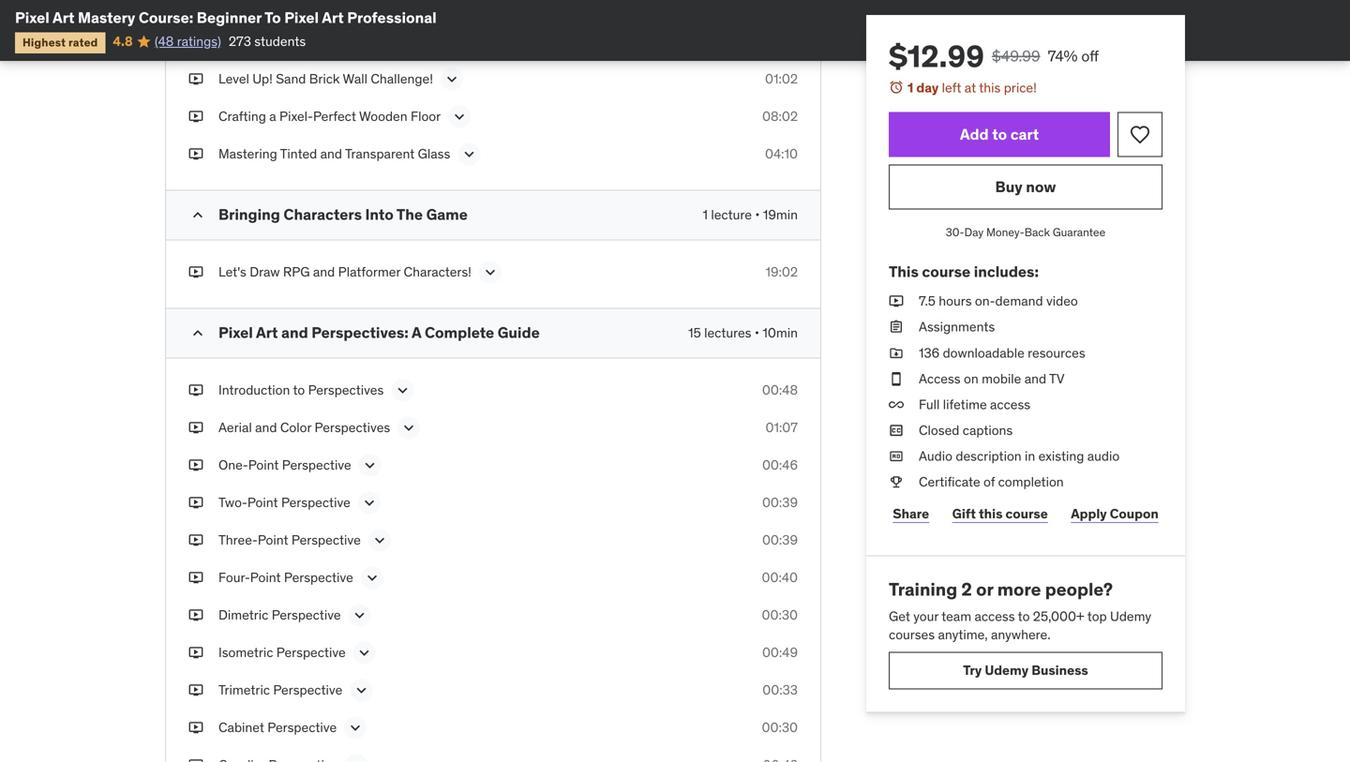 Task type: locate. For each thing, give the bounding box(es) containing it.
a right build
[[372, 33, 379, 50]]

1 00:30 from the top
[[762, 607, 798, 624]]

audio description in existing audio
[[919, 448, 1120, 465]]

to inside training 2 or more people? get your team access to 25,000+ top udemy courses anytime, anywhere.
[[1018, 608, 1030, 625]]

includes:
[[974, 262, 1039, 281]]

three-
[[219, 532, 258, 549]]

this right gift
[[979, 506, 1003, 522]]

point for four-
[[250, 570, 281, 586]]

point
[[248, 457, 279, 474], [248, 495, 278, 511], [258, 532, 288, 549], [250, 570, 281, 586]]

course:
[[139, 8, 193, 27]]

point up two-point perspective
[[248, 457, 279, 474]]

show lecture description image
[[460, 145, 479, 164], [393, 381, 412, 400], [400, 419, 419, 438], [361, 457, 380, 475], [360, 494, 379, 513], [370, 532, 389, 550], [363, 569, 382, 588], [350, 607, 369, 625], [346, 719, 365, 738], [347, 757, 366, 763]]

complete
[[425, 323, 495, 343]]

money-
[[987, 225, 1025, 240]]

top
[[1088, 608, 1108, 625]]

show lecture description image for floor
[[450, 108, 469, 126]]

136
[[919, 345, 940, 361]]

• left 19min
[[755, 207, 760, 223]]

0 vertical spatial •
[[755, 207, 760, 223]]

brick left 'wall'
[[309, 71, 340, 87]]

7.5
[[919, 293, 936, 310]]

1 vertical spatial perspectives
[[315, 419, 390, 436]]

add to cart button
[[889, 112, 1111, 157]]

people?
[[1046, 578, 1114, 601]]

0 horizontal spatial pixel
[[15, 8, 50, 27]]

this right at
[[980, 79, 1001, 96]]

1 vertical spatial access
[[975, 608, 1016, 625]]

1 vertical spatial •
[[755, 325, 760, 342]]

0 vertical spatial 1
[[908, 79, 914, 96]]

1 vertical spatial to
[[293, 382, 305, 399]]

(48 ratings)
[[155, 33, 221, 50]]

brick down beginner
[[219, 33, 249, 50]]

xsmall image down small icon
[[189, 263, 204, 282]]

0 horizontal spatial let's
[[219, 264, 247, 281]]

art up build
[[322, 8, 344, 27]]

course down completion
[[1006, 506, 1049, 522]]

now
[[1026, 177, 1057, 197]]

buy now
[[996, 177, 1057, 197]]

small image
[[189, 324, 207, 343]]

00:39 down 00:46 at the right bottom of the page
[[763, 495, 798, 511]]

art up introduction
[[256, 323, 278, 343]]

1 left lecture
[[703, 207, 708, 223]]

or
[[977, 578, 994, 601]]

and left "color"
[[255, 419, 277, 436]]

art up highest rated at the left of page
[[53, 8, 75, 27]]

courses
[[889, 627, 935, 644]]

pixel up brick:
[[284, 8, 319, 27]]

let's left draw
[[219, 264, 247, 281]]

2 vertical spatial to
[[1018, 608, 1030, 625]]

show lecture description image right challenge!
[[443, 70, 461, 89]]

pixel art mastery course: beginner to pixel art professional
[[15, 8, 437, 27]]

00:49
[[763, 645, 798, 661]]

perspective down isometric perspective
[[273, 682, 343, 699]]

add to cart
[[960, 125, 1040, 144]]

access down mobile
[[991, 396, 1031, 413]]

to
[[993, 125, 1008, 144], [293, 382, 305, 399], [1018, 608, 1030, 625]]

0 horizontal spatial a
[[269, 108, 276, 125]]

1 right alarm image
[[908, 79, 914, 96]]

0 vertical spatial to
[[993, 125, 1008, 144]]

a
[[372, 33, 379, 50], [269, 108, 276, 125]]

1 horizontal spatial pixel
[[219, 323, 253, 343]]

273 students
[[229, 33, 306, 50]]

1 horizontal spatial brick
[[309, 71, 340, 87]]

08:02
[[763, 108, 798, 125]]

existing
[[1039, 448, 1085, 465]]

try udemy business link
[[889, 652, 1163, 690]]

this course includes:
[[889, 262, 1039, 281]]

1 00:39 from the top
[[763, 495, 798, 511]]

show lecture description image for aerial and color perspectives
[[400, 419, 419, 438]]

1 vertical spatial 1
[[703, 207, 708, 223]]

challenge!
[[371, 71, 433, 87]]

04:10
[[765, 146, 798, 162]]

three-point perspective
[[219, 532, 361, 549]]

1 horizontal spatial art
[[256, 323, 278, 343]]

1 vertical spatial let's
[[219, 264, 247, 281]]

1 horizontal spatial let's
[[308, 33, 336, 50]]

show lecture description image right characters!
[[481, 263, 500, 282]]

closed captions
[[919, 422, 1013, 439]]

wall
[[343, 71, 368, 87]]

pixel up the highest
[[15, 8, 50, 27]]

glass
[[418, 146, 451, 162]]

2 00:30 from the top
[[762, 720, 798, 737]]

pixel right small image
[[219, 323, 253, 343]]

alarm image
[[889, 80, 904, 95]]

and
[[320, 146, 342, 162], [313, 264, 335, 281], [281, 323, 308, 343], [1025, 370, 1047, 387], [255, 419, 277, 436]]

0 horizontal spatial brick
[[219, 33, 249, 50]]

training
[[889, 578, 958, 601]]

day
[[917, 79, 939, 96]]

30-
[[946, 225, 965, 240]]

1 vertical spatial this
[[979, 506, 1003, 522]]

gift
[[953, 506, 976, 522]]

point down one-point perspective
[[248, 495, 278, 511]]

01:02
[[765, 71, 798, 87]]

1 vertical spatial udemy
[[985, 662, 1029, 679]]

course up hours
[[923, 262, 971, 281]]

show lecture description image for characters!
[[481, 263, 500, 282]]

1 horizontal spatial 1
[[908, 79, 914, 96]]

show lecture description image
[[443, 70, 461, 89], [450, 108, 469, 126], [481, 263, 500, 282], [355, 644, 374, 663], [352, 682, 371, 700]]

a left pixel-
[[269, 108, 276, 125]]

day
[[965, 225, 984, 240]]

•
[[755, 207, 760, 223], [755, 325, 760, 342]]

00:30 down 00:33
[[762, 720, 798, 737]]

and right tinted
[[320, 146, 342, 162]]

access on mobile and tv
[[919, 370, 1065, 387]]

2 horizontal spatial art
[[322, 8, 344, 27]]

mastering
[[219, 146, 277, 162]]

0 vertical spatial let's
[[308, 33, 336, 50]]

isometric
[[219, 645, 273, 661]]

00:30 down 00:40
[[762, 607, 798, 624]]

to up anywhere.
[[1018, 608, 1030, 625]]

apply coupon
[[1072, 506, 1159, 522]]

sand
[[276, 71, 306, 87]]

access down the or
[[975, 608, 1016, 625]]

brick left wall!
[[440, 33, 470, 50]]

2 horizontal spatial brick
[[440, 33, 470, 50]]

students
[[254, 33, 306, 50]]

00:30
[[762, 607, 798, 624], [762, 720, 798, 737]]

concrete
[[382, 33, 436, 50]]

certificate
[[919, 474, 981, 491]]

1 vertical spatial a
[[269, 108, 276, 125]]

udemy inside training 2 or more people? get your team access to 25,000+ top udemy courses anytime, anywhere.
[[1111, 608, 1152, 625]]

course
[[923, 262, 971, 281], [1006, 506, 1049, 522]]

0 vertical spatial udemy
[[1111, 608, 1152, 625]]

0 vertical spatial access
[[991, 396, 1031, 413]]

1 vertical spatial course
[[1006, 506, 1049, 522]]

$12.99
[[889, 38, 985, 75]]

show lecture description image for four-point perspective
[[363, 569, 382, 588]]

point up dimetric perspective
[[250, 570, 281, 586]]

1 horizontal spatial to
[[993, 125, 1008, 144]]

description
[[956, 448, 1022, 465]]

udemy
[[1111, 608, 1152, 625], [985, 662, 1029, 679]]

15 lectures • 10min
[[689, 325, 798, 342]]

demand
[[996, 293, 1044, 310]]

anywhere.
[[992, 627, 1051, 644]]

0 horizontal spatial 1
[[703, 207, 708, 223]]

00:39 up 00:40
[[763, 532, 798, 549]]

0 vertical spatial course
[[923, 262, 971, 281]]

00:39
[[763, 495, 798, 511], [763, 532, 798, 549]]

show lecture description image for one-point perspective
[[361, 457, 380, 475]]

xsmall image left audio
[[889, 448, 904, 466]]

show lecture description image for mastering tinted and transparent glass
[[460, 145, 479, 164]]

udemy right top
[[1111, 608, 1152, 625]]

1 for 1 day left at this price!
[[908, 79, 914, 96]]

0 horizontal spatial course
[[923, 262, 971, 281]]

1 horizontal spatial udemy
[[1111, 608, 1152, 625]]

show lecture description image right floor
[[450, 108, 469, 126]]

1 for 1 lecture • 19min
[[703, 207, 708, 223]]

• left 10min
[[755, 325, 760, 342]]

2 horizontal spatial to
[[1018, 608, 1030, 625]]

4.8
[[113, 33, 133, 50]]

try udemy business
[[964, 662, 1089, 679]]

xsmall image
[[189, 70, 204, 88], [189, 145, 204, 163], [889, 292, 904, 311], [889, 318, 904, 337], [189, 381, 204, 400], [889, 396, 904, 414], [189, 419, 204, 437], [889, 422, 904, 440], [889, 473, 904, 492], [189, 532, 204, 550], [189, 569, 204, 587], [189, 644, 204, 663], [189, 719, 204, 738], [189, 757, 204, 763]]

0 vertical spatial 00:39
[[763, 495, 798, 511]]

anytime,
[[938, 627, 988, 644]]

to left cart
[[993, 125, 1008, 144]]

pixel-
[[280, 108, 313, 125]]

point for three-
[[258, 532, 288, 549]]

level
[[219, 71, 249, 87]]

art for and
[[256, 323, 278, 343]]

brick by brick: let's build a concrete brick wall!
[[219, 33, 501, 50]]

in
[[1025, 448, 1036, 465]]

let's left build
[[308, 33, 336, 50]]

resources
[[1028, 345, 1086, 361]]

perspectives up aerial and color perspectives
[[308, 382, 384, 399]]

xsmall image left "two-"
[[189, 494, 204, 512]]

1 lecture • 19min
[[703, 207, 798, 223]]

professional
[[347, 8, 437, 27]]

perspectives right "color"
[[315, 419, 390, 436]]

to up "color"
[[293, 382, 305, 399]]

bringing characters into the game
[[219, 205, 468, 224]]

into
[[365, 205, 394, 224]]

1 vertical spatial 00:30
[[762, 720, 798, 737]]

0 horizontal spatial art
[[53, 8, 75, 27]]

show lecture description image right isometric perspective
[[355, 644, 374, 663]]

1 vertical spatial 00:39
[[763, 532, 798, 549]]

xsmall image
[[189, 0, 204, 13], [189, 33, 204, 51], [189, 108, 204, 126], [189, 263, 204, 282], [889, 344, 904, 362], [889, 370, 904, 388], [889, 448, 904, 466], [189, 457, 204, 475], [189, 494, 204, 512], [189, 607, 204, 625], [189, 682, 204, 700]]

add
[[960, 125, 989, 144]]

perspectives
[[308, 382, 384, 399], [315, 419, 390, 436]]

to inside button
[[993, 125, 1008, 144]]

on-
[[975, 293, 996, 310]]

two-point perspective
[[219, 495, 351, 511]]

small image
[[189, 206, 207, 225]]

floor
[[411, 108, 441, 125]]

0 horizontal spatial to
[[293, 382, 305, 399]]

wishlist image
[[1129, 123, 1152, 146]]

1 day left at this price!
[[908, 79, 1037, 96]]

perspectives:
[[312, 323, 409, 343]]

0 vertical spatial a
[[372, 33, 379, 50]]

by
[[252, 33, 268, 50]]

point down two-point perspective
[[258, 532, 288, 549]]

0 vertical spatial 00:30
[[762, 607, 798, 624]]

one-
[[219, 457, 248, 474]]

pixel
[[15, 8, 50, 27], [284, 8, 319, 27], [219, 323, 253, 343]]

udemy right try
[[985, 662, 1029, 679]]

2 00:39 from the top
[[763, 532, 798, 549]]

show lecture description image for cabinet perspective
[[346, 719, 365, 738]]

0 vertical spatial this
[[980, 79, 1001, 96]]



Task type: vqa. For each thing, say whether or not it's contained in the screenshot.


Task type: describe. For each thing, give the bounding box(es) containing it.
and up introduction to perspectives
[[281, 323, 308, 343]]

the
[[397, 205, 423, 224]]

audio
[[919, 448, 953, 465]]

show lecture description image for three-point perspective
[[370, 532, 389, 550]]

• for pixel art and perspectives: a complete guide
[[755, 325, 760, 342]]

get
[[889, 608, 911, 625]]

to
[[265, 8, 281, 27]]

xsmall image left one-
[[189, 457, 204, 475]]

highest rated
[[23, 35, 98, 50]]

273
[[229, 33, 251, 50]]

0 horizontal spatial udemy
[[985, 662, 1029, 679]]

price!
[[1004, 79, 1037, 96]]

show lecture description image for challenge!
[[443, 70, 461, 89]]

two-
[[219, 495, 248, 511]]

00:30 for cabinet perspective
[[762, 720, 798, 737]]

four-point perspective
[[219, 570, 353, 586]]

crafting
[[219, 108, 266, 125]]

xsmall image left dimetric
[[189, 607, 204, 625]]

xsmall image right (48
[[189, 33, 204, 51]]

a
[[412, 323, 422, 343]]

15
[[689, 325, 701, 342]]

136 downloadable resources
[[919, 345, 1086, 361]]

certificate of completion
[[919, 474, 1064, 491]]

guarantee
[[1053, 225, 1106, 240]]

four-
[[219, 570, 250, 586]]

00:39 for three-point perspective
[[763, 532, 798, 549]]

point for one-
[[248, 457, 279, 474]]

game
[[426, 205, 468, 224]]

closed
[[919, 422, 960, 439]]

tv
[[1050, 370, 1065, 387]]

downloadable
[[943, 345, 1025, 361]]

captions
[[963, 422, 1013, 439]]

more
[[998, 578, 1042, 601]]

pixel art and perspectives: a complete guide
[[219, 323, 540, 343]]

at
[[965, 79, 977, 96]]

perspective up three-point perspective
[[281, 495, 351, 511]]

00:39 for two-point perspective
[[763, 495, 798, 511]]

00:30 for dimetric perspective
[[762, 607, 798, 624]]

2 this from the top
[[979, 506, 1003, 522]]

full
[[919, 396, 940, 413]]

business
[[1032, 662, 1089, 679]]

aerial and color perspectives
[[219, 419, 390, 436]]

perspective up four-point perspective
[[292, 532, 361, 549]]

share
[[893, 506, 930, 522]]

buy
[[996, 177, 1023, 197]]

to for add
[[993, 125, 1008, 144]]

share button
[[889, 496, 934, 533]]

perspective up "trimetric perspective"
[[277, 645, 346, 661]]

7.5 hours on-demand video
[[919, 293, 1079, 310]]

video
[[1047, 293, 1079, 310]]

beginner
[[197, 8, 262, 27]]

apply
[[1072, 506, 1108, 522]]

wooden
[[359, 108, 408, 125]]

pixel for and
[[219, 323, 253, 343]]

xsmall image up ratings) at the top left of page
[[189, 0, 204, 13]]

xsmall image left crafting
[[189, 108, 204, 126]]

00:33
[[763, 682, 798, 699]]

perspective down "trimetric perspective"
[[268, 720, 337, 737]]

• for bringing characters into the game
[[755, 207, 760, 223]]

trimetric perspective
[[219, 682, 343, 699]]

gift this course link
[[949, 496, 1053, 533]]

trimetric
[[219, 682, 270, 699]]

pixel for mastery
[[15, 8, 50, 27]]

74%
[[1048, 46, 1078, 66]]

point for two-
[[248, 495, 278, 511]]

on
[[964, 370, 979, 387]]

2 horizontal spatial pixel
[[284, 8, 319, 27]]

0 vertical spatial perspectives
[[308, 382, 384, 399]]

bringing
[[219, 205, 280, 224]]

isometric perspective
[[219, 645, 346, 661]]

crafting a pixel-perfect wooden floor
[[219, 108, 441, 125]]

art for mastery
[[53, 8, 75, 27]]

and left tv
[[1025, 370, 1047, 387]]

team
[[942, 608, 972, 625]]

guide
[[498, 323, 540, 343]]

to for introduction
[[293, 382, 305, 399]]

show lecture description image for introduction to perspectives
[[393, 381, 412, 400]]

gift this course
[[953, 506, 1049, 522]]

perfect
[[313, 108, 356, 125]]

access inside training 2 or more people? get your team access to 25,000+ top udemy courses anytime, anywhere.
[[975, 608, 1016, 625]]

xsmall image left access at the right
[[889, 370, 904, 388]]

aerial
[[219, 419, 252, 436]]

00:46
[[763, 457, 798, 474]]

access
[[919, 370, 961, 387]]

cabinet perspective
[[219, 720, 337, 737]]

00:48
[[763, 382, 798, 399]]

2
[[962, 578, 973, 601]]

(48
[[155, 33, 174, 50]]

mastery
[[78, 8, 135, 27]]

wall!
[[473, 33, 501, 50]]

show lecture description image for dimetric perspective
[[350, 607, 369, 625]]

audio
[[1088, 448, 1120, 465]]

xsmall image left trimetric at the bottom left
[[189, 682, 204, 700]]

completion
[[999, 474, 1064, 491]]

lifetime
[[943, 396, 987, 413]]

$12.99 $49.99 74% off
[[889, 38, 1100, 75]]

platformer
[[338, 264, 401, 281]]

mobile
[[982, 370, 1022, 387]]

1 horizontal spatial a
[[372, 33, 379, 50]]

perspective down aerial and color perspectives
[[282, 457, 351, 474]]

show lecture description image right "trimetric perspective"
[[352, 682, 371, 700]]

color
[[280, 419, 312, 436]]

transparent
[[345, 146, 415, 162]]

mastering tinted and transparent glass
[[219, 146, 451, 162]]

back
[[1025, 225, 1051, 240]]

01:07
[[766, 419, 798, 436]]

up!
[[253, 71, 273, 87]]

buy now button
[[889, 165, 1163, 210]]

10min
[[763, 325, 798, 342]]

perspective down three-point perspective
[[284, 570, 353, 586]]

$49.99
[[992, 46, 1041, 66]]

1 horizontal spatial course
[[1006, 506, 1049, 522]]

perspective down four-point perspective
[[272, 607, 341, 624]]

this
[[889, 262, 919, 281]]

show lecture description image for two-point perspective
[[360, 494, 379, 513]]

dimetric
[[219, 607, 269, 624]]

apply coupon button
[[1068, 496, 1163, 533]]

off
[[1082, 46, 1100, 66]]

1 this from the top
[[980, 79, 1001, 96]]

xsmall image left 136
[[889, 344, 904, 362]]

hours
[[939, 293, 972, 310]]

and right rpg at the left top of page
[[313, 264, 335, 281]]

assignments
[[919, 319, 995, 336]]



